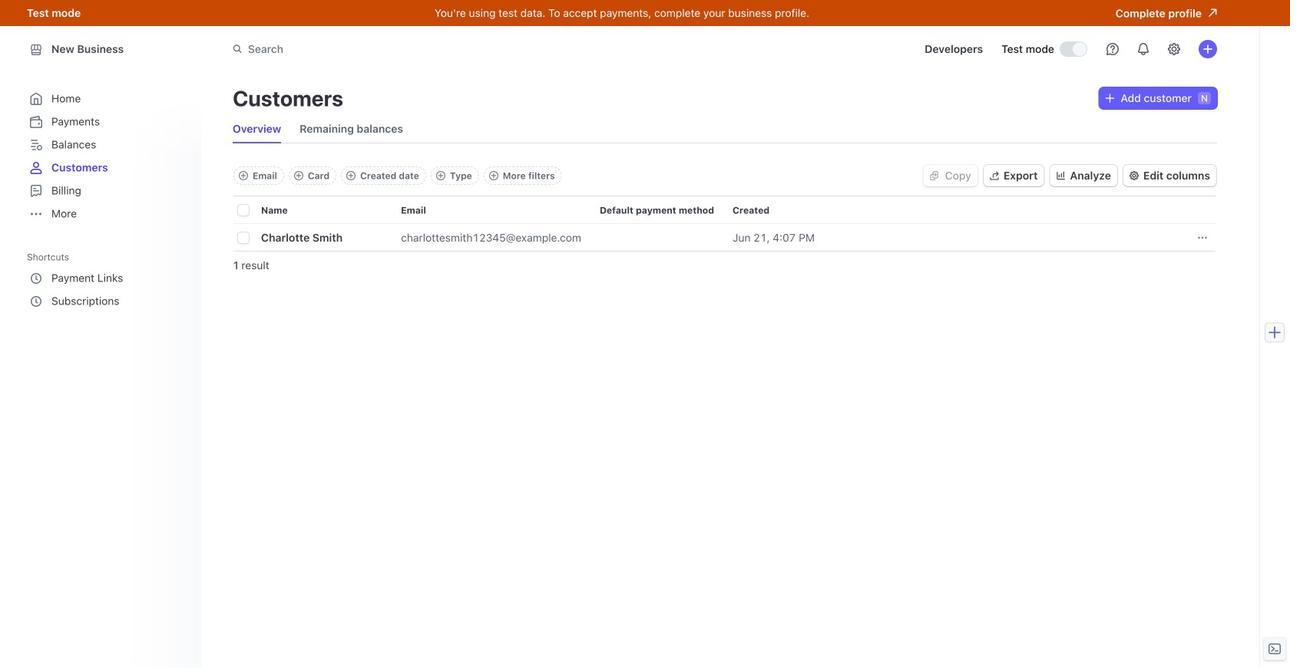 Task type: vqa. For each thing, say whether or not it's contained in the screenshot.
tab list
yes



Task type: describe. For each thing, give the bounding box(es) containing it.
Select item checkbox
[[238, 233, 249, 244]]

add created date image
[[346, 171, 356, 180]]

add email image
[[239, 171, 248, 180]]

settings image
[[1168, 43, 1180, 55]]

notifications image
[[1137, 43, 1150, 55]]

Search text field
[[224, 35, 657, 63]]

1 vertical spatial svg image
[[930, 171, 939, 181]]

2 shortcuts element from the top
[[27, 267, 187, 313]]

core navigation links element
[[27, 88, 187, 226]]

Test mode checkbox
[[1061, 42, 1087, 56]]

add card image
[[294, 171, 303, 180]]



Task type: locate. For each thing, give the bounding box(es) containing it.
1 shortcuts element from the top
[[27, 247, 190, 313]]

Select All checkbox
[[238, 205, 249, 216]]

svg image
[[1106, 94, 1115, 103], [930, 171, 939, 181]]

tab list
[[233, 115, 403, 143]]

1 horizontal spatial svg image
[[1106, 94, 1115, 103]]

add more filters image
[[489, 171, 498, 180]]

add type image
[[436, 171, 445, 180]]

manage shortcuts image
[[174, 253, 184, 262]]

toolbar
[[233, 167, 562, 185]]

None search field
[[224, 35, 657, 63]]

row actions image
[[1198, 233, 1207, 243]]

0 vertical spatial svg image
[[1106, 94, 1115, 103]]

shortcuts element
[[27, 247, 190, 313], [27, 267, 187, 313]]

help image
[[1107, 43, 1119, 55]]

0 horizontal spatial svg image
[[930, 171, 939, 181]]



